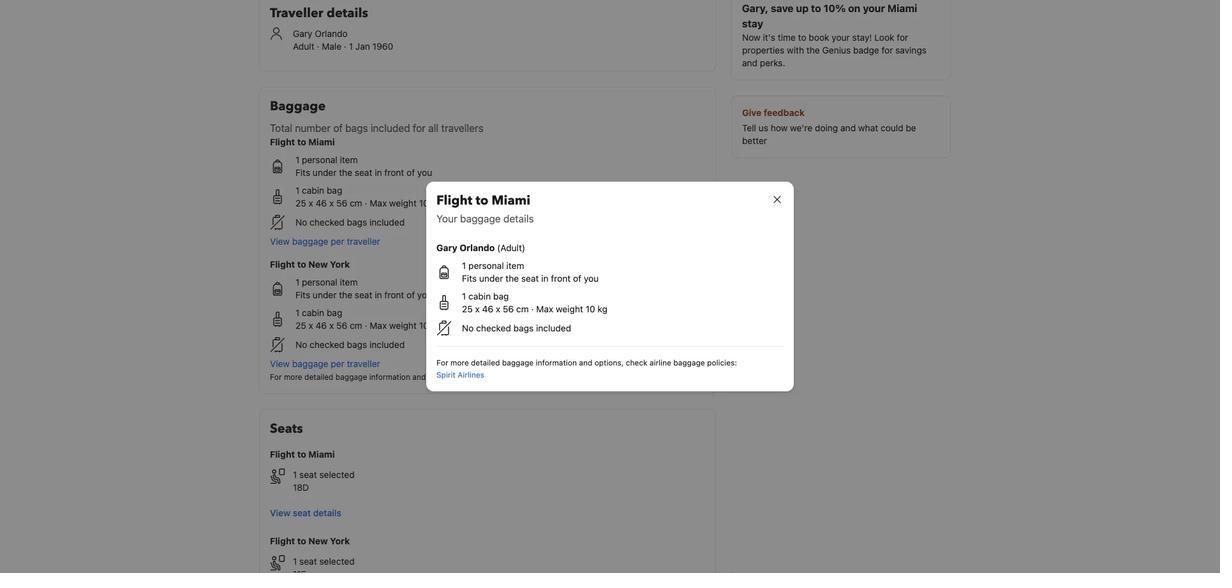Task type: describe. For each thing, give the bounding box(es) containing it.
1 seat selected 18d
[[293, 470, 355, 493]]

2 new from the top
[[309, 537, 328, 547]]

2 vertical spatial no checked bags included
[[296, 340, 405, 350]]

in for for more detailed baggage information and options, check airline baggage policies:
[[542, 274, 549, 284]]

checked for flight to new york
[[310, 217, 345, 228]]

(adult)
[[497, 243, 526, 253]]

2 vertical spatial 10 kg
[[419, 321, 441, 331]]

cabin for flight to new york
[[302, 185, 324, 196]]

no checked bags included for for more detailed baggage information and options, check airline baggage policies:
[[462, 323, 571, 334]]

and inside give feedback tell us how we're doing and what could be better
[[841, 123, 856, 133]]

policies: for for more detailed baggage information and options, check airline baggage policies: spirit airlines
[[707, 359, 737, 368]]

seat inside button
[[293, 508, 311, 519]]

included left your
[[370, 217, 405, 228]]

1 personal item fits under the seat in front of you for for more detailed baggage information and options, check airline baggage policies:
[[462, 261, 599, 284]]

fits for flight to new york
[[296, 290, 310, 301]]

fits for flight to miami
[[296, 168, 310, 178]]

stay!
[[853, 32, 872, 43]]

up
[[796, 2, 809, 14]]

under for flight to new york
[[313, 168, 337, 178]]

miami inside gary, save up to 10% on your miami stay now it's time to book your stay! look for properties with the genius badge for savings and perks.
[[888, 2, 918, 14]]

jan
[[356, 41, 370, 52]]

gary orlando (adult)
[[437, 243, 526, 253]]

traveller for flight to new york
[[347, 359, 380, 370]]

orlando for adult
[[315, 28, 348, 39]]

cm for flight to new york
[[350, 198, 362, 209]]

view baggage per traveller link for flight to miami
[[270, 236, 705, 248]]

10%
[[824, 2, 846, 14]]

included left all
[[371, 122, 410, 134]]

to inside flight to miami your baggage details
[[476, 192, 489, 210]]

in for flight to new york
[[375, 168, 382, 178]]

view seat details button
[[265, 502, 347, 525]]

2 vertical spatial item
[[340, 277, 358, 288]]

and inside gary, save up to 10% on your miami stay now it's time to book your stay! look for properties with the genius badge for savings and perks.
[[742, 58, 758, 68]]

flight to miami dialog
[[411, 167, 810, 407]]

gary for gary orlando adult · male · 1 jan 1960
[[293, 28, 313, 39]]

the inside flight to miami "dialog"
[[506, 274, 519, 284]]

10 kg for flight to new york
[[419, 198, 441, 209]]

with
[[787, 45, 804, 56]]

2 flight to new york from the top
[[270, 537, 350, 547]]

properties
[[742, 45, 785, 56]]

give
[[742, 108, 762, 118]]

save
[[771, 2, 794, 14]]

information for for more detailed baggage information and options, check airline baggage policies: spirit airlines
[[536, 359, 577, 368]]

options, for for more detailed baggage information and options, check airline baggage policies: spirit airlines
[[595, 359, 624, 368]]

included up for more detailed baggage information and options, check airline baggage policies:
[[370, 340, 405, 350]]

2 vertical spatial no
[[296, 340, 307, 350]]

you for flight to new york
[[417, 168, 432, 178]]

2 vertical spatial for
[[413, 122, 426, 134]]

badge
[[854, 45, 880, 56]]

personal for flight to new york
[[302, 277, 338, 288]]

0 horizontal spatial your
[[832, 32, 850, 43]]

2 vertical spatial 25
[[296, 321, 306, 331]]

2 vertical spatial in
[[375, 290, 382, 301]]

your
[[437, 213, 458, 225]]

10 kg for for more detailed baggage information and options, check airline baggage policies:
[[586, 304, 608, 315]]

2 vertical spatial under
[[313, 290, 337, 301]]

stay
[[742, 18, 764, 30]]

1 horizontal spatial for
[[882, 45, 893, 56]]

be
[[906, 123, 917, 133]]

2 york from the top
[[330, 537, 350, 547]]

give feedback tell us how we're doing and what could be better
[[742, 108, 917, 146]]

1 flight to miami from the top
[[270, 137, 335, 147]]

1 horizontal spatial your
[[863, 2, 886, 14]]

no for flight to new york
[[296, 217, 307, 228]]

policies: for for more detailed baggage information and options, check airline baggage policies:
[[541, 373, 571, 382]]

weight for flight to new york
[[389, 198, 417, 209]]

2 horizontal spatial for
[[897, 32, 909, 43]]

2 vertical spatial cm
[[350, 321, 362, 331]]

1960
[[373, 41, 393, 52]]

2 vertical spatial 56
[[336, 321, 347, 331]]

travellers
[[441, 122, 484, 134]]

per for new
[[331, 359, 345, 370]]

perks.
[[760, 58, 786, 68]]

1 cabin bag 25 x 46 x 56 cm · max weight 10 kg for for more detailed baggage information and options, check airline baggage policies:
[[462, 291, 608, 315]]

selected for 1 seat selected
[[319, 557, 355, 568]]

per for miami
[[331, 237, 345, 247]]

1 personal item fits under the seat in front of you for flight to new york
[[296, 155, 432, 178]]

genius
[[823, 45, 851, 56]]

item for flight to new york
[[340, 155, 358, 165]]

46 for for more detailed baggage information and options, check airline baggage policies:
[[482, 304, 494, 315]]

all
[[428, 122, 439, 134]]

total number of bags included for all travellers
[[270, 122, 484, 134]]

view baggage per traveller for new
[[270, 359, 380, 370]]

what
[[859, 123, 879, 133]]

of inside flight to miami "dialog"
[[573, 274, 582, 284]]

you for for more detailed baggage information and options, check airline baggage policies:
[[584, 274, 599, 284]]

gary, save up to 10% on your miami stay now it's time to book your stay! look for properties with the genius badge for savings and perks.
[[742, 2, 927, 68]]

18d
[[293, 483, 309, 493]]

gary,
[[742, 2, 769, 14]]

2 vertical spatial cabin
[[302, 308, 324, 319]]

doing
[[815, 123, 838, 133]]

cabin for for more detailed baggage information and options, check airline baggage policies:
[[469, 291, 491, 302]]

flight to miami your baggage details
[[437, 192, 534, 225]]

us
[[759, 123, 769, 133]]

total
[[270, 122, 292, 134]]

25 for flight to new york
[[296, 198, 306, 209]]

it's
[[763, 32, 776, 43]]

view for flight to miami
[[270, 237, 290, 247]]

2 vertical spatial 46
[[316, 321, 327, 331]]

miami down number
[[309, 137, 335, 147]]

1 york from the top
[[330, 260, 350, 270]]

view for flight to new york
[[270, 359, 290, 370]]

0 vertical spatial details
[[327, 4, 368, 22]]



Task type: locate. For each thing, give the bounding box(es) containing it.
view
[[270, 237, 290, 247], [270, 359, 290, 370], [270, 508, 291, 519]]

no checked bags included inside flight to miami "dialog"
[[462, 323, 571, 334]]

better
[[742, 136, 767, 146]]

orlando for (adult)
[[460, 243, 495, 253]]

2 vertical spatial details
[[313, 508, 341, 519]]

1 vertical spatial max
[[536, 304, 554, 315]]

1
[[349, 41, 353, 52], [296, 155, 300, 165], [296, 185, 300, 196], [462, 261, 466, 271], [296, 277, 300, 288], [462, 291, 466, 302], [296, 308, 300, 319], [293, 470, 297, 481], [293, 557, 297, 568]]

0 horizontal spatial airline
[[483, 373, 505, 382]]

item for for more detailed baggage information and options, check airline baggage policies:
[[507, 261, 524, 271]]

airline inside the for more detailed baggage information and options, check airline baggage policies: spirit airlines
[[650, 359, 672, 368]]

no checked bags included for flight to new york
[[296, 217, 405, 228]]

gary for gary orlando (adult)
[[437, 243, 458, 253]]

more up seats
[[284, 373, 302, 382]]

front for flight to new york
[[385, 168, 404, 178]]

1 vertical spatial item
[[507, 261, 524, 271]]

0 vertical spatial fits
[[296, 168, 310, 178]]

on
[[849, 2, 861, 14]]

bag for flight to new york
[[327, 185, 342, 196]]

feedback
[[764, 108, 805, 118]]

details inside flight to miami your baggage details
[[504, 213, 534, 225]]

1 horizontal spatial for
[[437, 359, 449, 368]]

seat inside '1 seat selected 18d'
[[299, 470, 317, 481]]

2 vertical spatial bag
[[327, 308, 342, 319]]

for up spirit
[[437, 359, 449, 368]]

1 vertical spatial detailed
[[305, 373, 334, 382]]

your right 'on'
[[863, 2, 886, 14]]

more for for more detailed baggage information and options, check airline baggage policies:
[[284, 373, 302, 382]]

1 horizontal spatial options,
[[595, 359, 624, 368]]

view baggage per traveller
[[270, 237, 380, 247], [270, 359, 380, 370]]

1 vertical spatial options,
[[428, 373, 457, 382]]

how
[[771, 123, 788, 133]]

for inside the for more detailed baggage information and options, check airline baggage policies: spirit airlines
[[437, 359, 449, 368]]

1 horizontal spatial detailed
[[471, 359, 500, 368]]

policies:
[[707, 359, 737, 368], [541, 373, 571, 382]]

0 vertical spatial gary
[[293, 28, 313, 39]]

personal inside flight to miami "dialog"
[[469, 261, 504, 271]]

for up savings
[[897, 32, 909, 43]]

under inside flight to miami "dialog"
[[479, 274, 503, 284]]

1 vertical spatial orlando
[[460, 243, 495, 253]]

view baggage per traveller link
[[270, 236, 705, 248], [270, 358, 705, 371]]

1 vertical spatial 10 kg
[[586, 304, 608, 315]]

orlando inside flight to miami "dialog"
[[460, 243, 495, 253]]

checked for for more detailed baggage information and options, check airline baggage policies:
[[476, 323, 511, 334]]

traveller
[[270, 4, 324, 22]]

miami up look
[[888, 2, 918, 14]]

view inside button
[[270, 508, 291, 519]]

baggage inside flight to miami your baggage details
[[460, 213, 501, 225]]

gary inside flight to miami "dialog"
[[437, 243, 458, 253]]

0 vertical spatial selected
[[319, 470, 355, 481]]

2 vertical spatial checked
[[310, 340, 345, 350]]

1 vertical spatial in
[[542, 274, 549, 284]]

1 horizontal spatial more
[[451, 359, 469, 368]]

detailed for for more detailed baggage information and options, check airline baggage policies:
[[305, 373, 334, 382]]

10 kg up your
[[419, 198, 441, 209]]

1 vertical spatial flight to miami
[[270, 450, 335, 460]]

10 kg up the for more detailed baggage information and options, check airline baggage policies: spirit airlines
[[586, 304, 608, 315]]

1 horizontal spatial orlando
[[460, 243, 495, 253]]

male
[[322, 41, 342, 52]]

seat
[[355, 168, 372, 178], [522, 274, 539, 284], [355, 290, 372, 301], [299, 470, 317, 481], [293, 508, 311, 519], [299, 557, 317, 568]]

2 view baggage per traveller link from the top
[[270, 358, 705, 371]]

gary inside gary orlando adult · male · 1 jan 1960
[[293, 28, 313, 39]]

weight for for more detailed baggage information and options, check airline baggage policies:
[[556, 304, 583, 315]]

airline
[[650, 359, 672, 368], [483, 373, 505, 382]]

in inside flight to miami "dialog"
[[542, 274, 549, 284]]

information for for more detailed baggage information and options, check airline baggage policies:
[[369, 373, 410, 382]]

1 personal item fits under the seat in front of you inside flight to miami "dialog"
[[462, 261, 599, 284]]

0 vertical spatial 46
[[316, 198, 327, 209]]

·
[[317, 41, 320, 52], [344, 41, 347, 52], [365, 198, 367, 209], [531, 304, 534, 315], [365, 321, 367, 331]]

options, inside the for more detailed baggage information and options, check airline baggage policies: spirit airlines
[[595, 359, 624, 368]]

0 vertical spatial detailed
[[471, 359, 500, 368]]

46 inside flight to miami "dialog"
[[482, 304, 494, 315]]

gary orlando adult · male · 1 jan 1960
[[293, 28, 393, 52]]

0 vertical spatial item
[[340, 155, 358, 165]]

2 vertical spatial you
[[417, 290, 432, 301]]

56 for flight to new york
[[336, 198, 347, 209]]

information
[[536, 359, 577, 368], [369, 373, 410, 382]]

2 selected from the top
[[319, 557, 355, 568]]

more inside the for more detailed baggage information and options, check airline baggage policies: spirit airlines
[[451, 359, 469, 368]]

56 inside flight to miami "dialog"
[[503, 304, 514, 315]]

selected for 1 seat selected 18d
[[319, 470, 355, 481]]

1 vertical spatial your
[[832, 32, 850, 43]]

number
[[295, 122, 331, 134]]

york
[[330, 260, 350, 270], [330, 537, 350, 547]]

personal
[[302, 155, 338, 165], [469, 261, 504, 271], [302, 277, 338, 288]]

weight
[[389, 198, 417, 209], [556, 304, 583, 315], [389, 321, 417, 331]]

0 vertical spatial for
[[897, 32, 909, 43]]

2 vertical spatial fits
[[296, 290, 310, 301]]

details up gary orlando adult · male · 1 jan 1960
[[327, 4, 368, 22]]

could
[[881, 123, 904, 133]]

2 vertical spatial weight
[[389, 321, 417, 331]]

bag inside flight to miami "dialog"
[[493, 291, 509, 302]]

included up the for more detailed baggage information and options, check airline baggage policies: spirit airlines
[[536, 323, 571, 334]]

0 horizontal spatial more
[[284, 373, 302, 382]]

1 vertical spatial front
[[551, 274, 571, 284]]

gary
[[293, 28, 313, 39], [437, 243, 458, 253]]

max
[[370, 198, 387, 209], [536, 304, 554, 315], [370, 321, 387, 331]]

we're
[[790, 123, 813, 133]]

for up seats
[[270, 373, 282, 382]]

and inside the for more detailed baggage information and options, check airline baggage policies: spirit airlines
[[579, 359, 593, 368]]

bag for for more detailed baggage information and options, check airline baggage policies:
[[493, 291, 509, 302]]

0 horizontal spatial policies:
[[541, 373, 571, 382]]

check
[[626, 359, 648, 368], [459, 373, 481, 382]]

0 vertical spatial view baggage per traveller
[[270, 237, 380, 247]]

1 vertical spatial airline
[[483, 373, 505, 382]]

flight to new york
[[270, 260, 350, 270], [270, 537, 350, 547]]

airlines
[[458, 371, 485, 380]]

selected
[[319, 470, 355, 481], [319, 557, 355, 568]]

personal for flight to miami
[[302, 155, 338, 165]]

1 vertical spatial you
[[584, 274, 599, 284]]

0 vertical spatial airline
[[650, 359, 672, 368]]

0 horizontal spatial detailed
[[305, 373, 334, 382]]

1 vertical spatial york
[[330, 537, 350, 547]]

miami
[[888, 2, 918, 14], [309, 137, 335, 147], [492, 192, 531, 210], [309, 450, 335, 460]]

0 vertical spatial weight
[[389, 198, 417, 209]]

56
[[336, 198, 347, 209], [503, 304, 514, 315], [336, 321, 347, 331]]

new
[[309, 260, 328, 270], [309, 537, 328, 547]]

2 traveller from the top
[[347, 359, 380, 370]]

no
[[296, 217, 307, 228], [462, 323, 474, 334], [296, 340, 307, 350]]

1 personal item fits under the seat in front of you
[[296, 155, 432, 178], [462, 261, 599, 284], [296, 277, 432, 301]]

max inside flight to miami "dialog"
[[536, 304, 554, 315]]

view baggage per traveller for miami
[[270, 237, 380, 247]]

0 vertical spatial in
[[375, 168, 382, 178]]

flight to miami down number
[[270, 137, 335, 147]]

25 inside flight to miami "dialog"
[[462, 304, 473, 315]]

0 vertical spatial per
[[331, 237, 345, 247]]

56 for for more detailed baggage information and options, check airline baggage policies:
[[503, 304, 514, 315]]

bags inside flight to miami "dialog"
[[514, 323, 534, 334]]

detailed inside the for more detailed baggage information and options, check airline baggage policies: spirit airlines
[[471, 359, 500, 368]]

look
[[875, 32, 895, 43]]

selected down view seat details button
[[319, 557, 355, 568]]

1 cabin bag 25 x 46 x 56 cm · max weight 10 kg inside flight to miami "dialog"
[[462, 291, 608, 315]]

view baggage per traveller link for flight to new york
[[270, 358, 705, 371]]

fits inside flight to miami "dialog"
[[462, 274, 477, 284]]

miami up '1 seat selected 18d'
[[309, 450, 335, 460]]

0 vertical spatial your
[[863, 2, 886, 14]]

1 traveller from the top
[[347, 237, 380, 247]]

front
[[385, 168, 404, 178], [551, 274, 571, 284], [385, 290, 404, 301]]

information inside the for more detailed baggage information and options, check airline baggage policies: spirit airlines
[[536, 359, 577, 368]]

cm for for more detailed baggage information and options, check airline baggage policies:
[[516, 304, 529, 315]]

weight inside flight to miami "dialog"
[[556, 304, 583, 315]]

your
[[863, 2, 886, 14], [832, 32, 850, 43]]

more for for more detailed baggage information and options, check airline baggage policies: spirit airlines
[[451, 359, 469, 368]]

cm inside flight to miami "dialog"
[[516, 304, 529, 315]]

1 per from the top
[[331, 237, 345, 247]]

orlando up male
[[315, 28, 348, 39]]

for more detailed baggage information and options, check airline baggage policies:
[[270, 373, 571, 382]]

0 vertical spatial york
[[330, 260, 350, 270]]

0 vertical spatial personal
[[302, 155, 338, 165]]

2 vertical spatial max
[[370, 321, 387, 331]]

checked
[[310, 217, 345, 228], [476, 323, 511, 334], [310, 340, 345, 350]]

included inside flight to miami "dialog"
[[536, 323, 571, 334]]

1 cabin bag 25 x 46 x 56 cm · max weight 10 kg for flight to new york
[[296, 185, 441, 209]]

more up spirit airlines link
[[451, 359, 469, 368]]

0 vertical spatial cabin
[[302, 185, 324, 196]]

flight
[[270, 137, 295, 147], [437, 192, 473, 210], [270, 260, 295, 270], [270, 450, 295, 460], [270, 537, 295, 547]]

1 vertical spatial per
[[331, 359, 345, 370]]

spirit
[[437, 371, 456, 380]]

book
[[809, 32, 830, 43]]

1 selected from the top
[[319, 470, 355, 481]]

time
[[778, 32, 796, 43]]

0 horizontal spatial options,
[[428, 373, 457, 382]]

spirit airlines link
[[437, 371, 485, 380]]

1 view baggage per traveller link from the top
[[270, 236, 705, 248]]

adult
[[293, 41, 315, 52]]

1 vertical spatial 56
[[503, 304, 514, 315]]

front inside flight to miami "dialog"
[[551, 274, 571, 284]]

1 vertical spatial checked
[[476, 323, 511, 334]]

· inside flight to miami "dialog"
[[531, 304, 534, 315]]

no for for more detailed baggage information and options, check airline baggage policies:
[[462, 323, 474, 334]]

1 cabin bag 25 x 46 x 56 cm · max weight 10 kg
[[296, 185, 441, 209], [462, 291, 608, 315], [296, 308, 441, 331]]

2 vertical spatial front
[[385, 290, 404, 301]]

0 vertical spatial under
[[313, 168, 337, 178]]

details up (adult)
[[504, 213, 534, 225]]

more
[[451, 359, 469, 368], [284, 373, 302, 382]]

traveller for flight to miami
[[347, 237, 380, 247]]

3 view from the top
[[270, 508, 291, 519]]

1 vertical spatial weight
[[556, 304, 583, 315]]

for left all
[[413, 122, 426, 134]]

included
[[371, 122, 410, 134], [370, 217, 405, 228], [536, 323, 571, 334], [370, 340, 405, 350]]

the
[[807, 45, 820, 56], [339, 168, 352, 178], [506, 274, 519, 284], [339, 290, 352, 301]]

10 kg up spirit
[[419, 321, 441, 331]]

0 vertical spatial options,
[[595, 359, 624, 368]]

0 vertical spatial cm
[[350, 198, 362, 209]]

for down look
[[882, 45, 893, 56]]

seats
[[270, 421, 303, 438]]

2 vertical spatial personal
[[302, 277, 338, 288]]

item
[[340, 155, 358, 165], [507, 261, 524, 271], [340, 277, 358, 288]]

1 vertical spatial traveller
[[347, 359, 380, 370]]

1 vertical spatial bag
[[493, 291, 509, 302]]

now
[[742, 32, 761, 43]]

flight inside flight to miami your baggage details
[[437, 192, 473, 210]]

25
[[296, 198, 306, 209], [462, 304, 473, 315], [296, 321, 306, 331]]

25 for for more detailed baggage information and options, check airline baggage policies:
[[462, 304, 473, 315]]

miami inside flight to miami your baggage details
[[492, 192, 531, 210]]

0 vertical spatial 25
[[296, 198, 306, 209]]

selected inside '1 seat selected 18d'
[[319, 470, 355, 481]]

for more detailed baggage information and options, check airline baggage policies: spirit airlines
[[437, 359, 737, 380]]

0 vertical spatial 56
[[336, 198, 347, 209]]

orlando inside gary orlando adult · male · 1 jan 1960
[[315, 28, 348, 39]]

baggage
[[460, 213, 501, 225], [292, 237, 328, 247], [502, 359, 534, 368], [674, 359, 705, 368], [292, 359, 328, 370], [336, 373, 367, 382], [507, 373, 539, 382]]

for for for more detailed baggage information and options, check airline baggage policies:
[[270, 373, 282, 382]]

1 horizontal spatial gary
[[437, 243, 458, 253]]

for for for more detailed baggage information and options, check airline baggage policies: spirit airlines
[[437, 359, 449, 368]]

1 vertical spatial check
[[459, 373, 481, 382]]

cabin inside flight to miami "dialog"
[[469, 291, 491, 302]]

seat inside flight to miami "dialog"
[[522, 274, 539, 284]]

1 vertical spatial 25
[[462, 304, 473, 315]]

fits
[[296, 168, 310, 178], [462, 274, 477, 284], [296, 290, 310, 301]]

10 kg
[[419, 198, 441, 209], [586, 304, 608, 315], [419, 321, 441, 331]]

traveller details
[[270, 4, 368, 22]]

1 vertical spatial information
[[369, 373, 410, 382]]

your up genius
[[832, 32, 850, 43]]

check inside the for more detailed baggage information and options, check airline baggage policies: spirit airlines
[[626, 359, 648, 368]]

flight to miami down seats
[[270, 450, 335, 460]]

front for for more detailed baggage information and options, check airline baggage policies:
[[551, 274, 571, 284]]

1 vertical spatial view baggage per traveller link
[[270, 358, 705, 371]]

1 horizontal spatial information
[[536, 359, 577, 368]]

0 vertical spatial new
[[309, 260, 328, 270]]

10 kg inside flight to miami "dialog"
[[586, 304, 608, 315]]

under
[[313, 168, 337, 178], [479, 274, 503, 284], [313, 290, 337, 301]]

tell
[[742, 123, 757, 133]]

orlando left (adult)
[[460, 243, 495, 253]]

details inside button
[[313, 508, 341, 519]]

0 horizontal spatial orlando
[[315, 28, 348, 39]]

0 vertical spatial front
[[385, 168, 404, 178]]

0 vertical spatial flight to miami
[[270, 137, 335, 147]]

0 vertical spatial policies:
[[707, 359, 737, 368]]

detailed
[[471, 359, 500, 368], [305, 373, 334, 382]]

item inside flight to miami "dialog"
[[507, 261, 524, 271]]

1 seat selected
[[293, 557, 355, 568]]

1 vertical spatial 46
[[482, 304, 494, 315]]

1 inside gary orlando adult · male · 1 jan 1960
[[349, 41, 353, 52]]

airline for for more detailed baggage information and options, check airline baggage policies:
[[483, 373, 505, 382]]

gary down your
[[437, 243, 458, 253]]

under for for more detailed baggage information and options, check airline baggage policies:
[[479, 274, 503, 284]]

0 vertical spatial max
[[370, 198, 387, 209]]

view seat details
[[270, 508, 341, 519]]

0 horizontal spatial for
[[270, 373, 282, 382]]

2 per from the top
[[331, 359, 345, 370]]

0 vertical spatial more
[[451, 359, 469, 368]]

detailed for for more detailed baggage information and options, check airline baggage policies: spirit airlines
[[471, 359, 500, 368]]

for
[[437, 359, 449, 368], [270, 373, 282, 382]]

savings
[[896, 45, 927, 56]]

2 flight to miami from the top
[[270, 450, 335, 460]]

policies: inside the for more detailed baggage information and options, check airline baggage policies: spirit airlines
[[707, 359, 737, 368]]

you inside flight to miami "dialog"
[[584, 274, 599, 284]]

46
[[316, 198, 327, 209], [482, 304, 494, 315], [316, 321, 327, 331]]

no inside flight to miami "dialog"
[[462, 323, 474, 334]]

0 horizontal spatial check
[[459, 373, 481, 382]]

cabin
[[302, 185, 324, 196], [469, 291, 491, 302], [302, 308, 324, 319]]

1 view baggage per traveller from the top
[[270, 237, 380, 247]]

0 vertical spatial you
[[417, 168, 432, 178]]

1 new from the top
[[309, 260, 328, 270]]

0 vertical spatial flight to new york
[[270, 260, 350, 270]]

details down '1 seat selected 18d'
[[313, 508, 341, 519]]

miami up (adult)
[[492, 192, 531, 210]]

for
[[897, 32, 909, 43], [882, 45, 893, 56], [413, 122, 426, 134]]

options, for for more detailed baggage information and options, check airline baggage policies:
[[428, 373, 457, 382]]

max for for more detailed baggage information and options, check airline baggage policies:
[[536, 304, 554, 315]]

the inside gary, save up to 10% on your miami stay now it's time to book your stay! look for properties with the genius badge for savings and perks.
[[807, 45, 820, 56]]

max for flight to new york
[[370, 198, 387, 209]]

check for for more detailed baggage information and options, check airline baggage policies:
[[459, 373, 481, 382]]

selected up view seat details
[[319, 470, 355, 481]]

gary up 'adult'
[[293, 28, 313, 39]]

46 for flight to new york
[[316, 198, 327, 209]]

and
[[742, 58, 758, 68], [841, 123, 856, 133], [579, 359, 593, 368], [413, 373, 426, 382]]

2 view baggage per traveller from the top
[[270, 359, 380, 370]]

0 vertical spatial view
[[270, 237, 290, 247]]

airline for for more detailed baggage information and options, check airline baggage policies: spirit airlines
[[650, 359, 672, 368]]

1 vertical spatial more
[[284, 373, 302, 382]]

1 inside '1 seat selected 18d'
[[293, 470, 297, 481]]

1 vertical spatial for
[[882, 45, 893, 56]]

checked inside flight to miami "dialog"
[[476, 323, 511, 334]]

check for for more detailed baggage information and options, check airline baggage policies: spirit airlines
[[626, 359, 648, 368]]

details
[[327, 4, 368, 22], [504, 213, 534, 225], [313, 508, 341, 519]]

1 vertical spatial cabin
[[469, 291, 491, 302]]

1 flight to new york from the top
[[270, 260, 350, 270]]

1 horizontal spatial policies:
[[707, 359, 737, 368]]

2 view from the top
[[270, 359, 290, 370]]

1 vertical spatial flight to new york
[[270, 537, 350, 547]]

bags
[[345, 122, 368, 134], [347, 217, 367, 228], [514, 323, 534, 334], [347, 340, 367, 350]]

bag
[[327, 185, 342, 196], [493, 291, 509, 302], [327, 308, 342, 319]]

baggage
[[270, 98, 326, 115]]

0 vertical spatial for
[[437, 359, 449, 368]]

1 view from the top
[[270, 237, 290, 247]]

2 vertical spatial view
[[270, 508, 291, 519]]

1 vertical spatial gary
[[437, 243, 458, 253]]

1 vertical spatial cm
[[516, 304, 529, 315]]

0 horizontal spatial information
[[369, 373, 410, 382]]



Task type: vqa. For each thing, say whether or not it's contained in the screenshot.
topmost airline
yes



